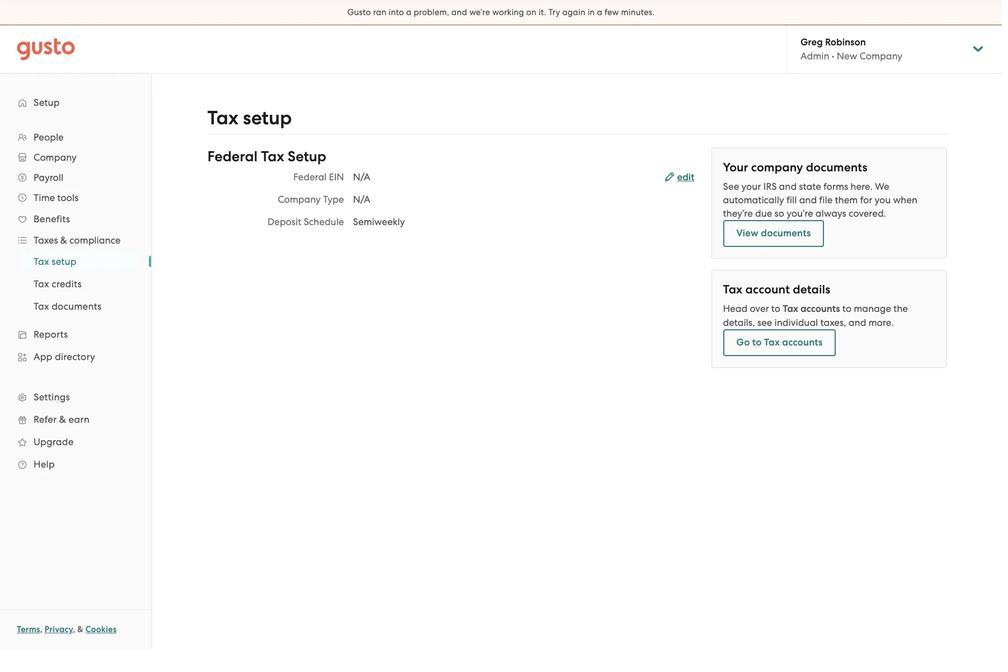 Task type: describe. For each thing, give the bounding box(es) containing it.
terms link
[[17, 625, 40, 635]]

people
[[34, 132, 64, 143]]

company button
[[11, 147, 140, 168]]

edit button
[[665, 171, 695, 184]]

setup inside tax setup link
[[52, 256, 77, 267]]

1 , from the left
[[40, 625, 42, 635]]

upgrade
[[34, 436, 74, 448]]

tax inside button
[[765, 337, 781, 349]]

always
[[816, 208, 847, 219]]

and inside to manage the details, see individual taxes, and more.
[[849, 317, 867, 328]]

semiweekly
[[353, 216, 405, 227]]

earn
[[69, 414, 90, 425]]

company for company
[[34, 152, 77, 163]]

your company documents
[[724, 160, 868, 175]]

over
[[750, 303, 770, 314]]

see
[[724, 181, 740, 192]]

payroll
[[34, 172, 63, 183]]

more.
[[869, 317, 895, 328]]

the
[[894, 303, 909, 314]]

1 a from the left
[[407, 7, 412, 17]]

documents for view documents
[[762, 227, 812, 239]]

working
[[493, 7, 525, 17]]

gusto navigation element
[[0, 73, 151, 494]]

covered.
[[849, 208, 887, 219]]

taxes,
[[821, 317, 847, 328]]

in
[[588, 7, 595, 17]]

taxes & compliance button
[[11, 230, 140, 250]]

help link
[[11, 454, 140, 475]]

federal for federal tax setup
[[208, 148, 258, 165]]

setup link
[[11, 92, 140, 113]]

view documents link
[[724, 220, 825, 247]]

head
[[724, 303, 748, 314]]

reports link
[[11, 324, 140, 345]]

view
[[737, 227, 759, 239]]

list containing tax setup
[[0, 250, 151, 318]]

settings
[[34, 392, 70, 403]]

tax credits
[[34, 278, 82, 290]]

time tools
[[34, 192, 79, 203]]

we
[[876, 181, 890, 192]]

federal tax setup
[[208, 148, 327, 165]]

they're
[[724, 208, 754, 219]]

accounts inside button
[[783, 337, 823, 349]]

go to tax accounts
[[737, 337, 823, 349]]

into
[[389, 7, 404, 17]]

head over to tax accounts
[[724, 303, 841, 315]]

manage
[[855, 303, 892, 314]]

directory
[[55, 351, 95, 363]]

app
[[34, 351, 52, 363]]

reports
[[34, 329, 68, 340]]

company
[[752, 160, 804, 175]]

refer
[[34, 414, 57, 425]]

federal for federal ein
[[294, 171, 327, 183]]

n/a for company type
[[353, 194, 371, 205]]

& for earn
[[59, 414, 66, 425]]

documents for tax documents
[[52, 301, 102, 312]]

tax account details
[[724, 282, 831, 297]]

you're
[[787, 208, 814, 219]]

minutes.
[[622, 7, 655, 17]]

new
[[838, 50, 858, 62]]

and left the we're
[[452, 7, 468, 17]]

go
[[737, 337, 751, 349]]

list containing people
[[0, 127, 151, 476]]

terms , privacy , & cookies
[[17, 625, 117, 635]]

privacy
[[45, 625, 73, 635]]

for
[[861, 194, 873, 206]]

account
[[746, 282, 791, 297]]

ran
[[373, 7, 387, 17]]

individual
[[775, 317, 819, 328]]

few
[[605, 7, 620, 17]]

app directory
[[34, 351, 95, 363]]

& for compliance
[[60, 235, 67, 246]]

deposit schedule
[[268, 216, 344, 227]]

on
[[527, 7, 537, 17]]

app directory link
[[11, 347, 140, 367]]

tax credits link
[[20, 274, 140, 294]]

here.
[[851, 181, 873, 192]]

privacy link
[[45, 625, 73, 635]]

refer & earn
[[34, 414, 90, 425]]



Task type: locate. For each thing, give the bounding box(es) containing it.
robinson
[[826, 36, 867, 48]]

0 horizontal spatial ,
[[40, 625, 42, 635]]

1 vertical spatial setup
[[288, 148, 327, 165]]

2 list from the top
[[0, 250, 151, 318]]

1 list from the top
[[0, 127, 151, 476]]

taxes & compliance
[[34, 235, 121, 246]]

0 horizontal spatial federal
[[208, 148, 258, 165]]

company right new
[[860, 50, 903, 62]]

0 horizontal spatial to
[[753, 337, 762, 349]]

go to tax accounts button
[[724, 329, 837, 356]]

so
[[775, 208, 785, 219]]

tax
[[208, 106, 239, 129], [261, 148, 285, 165], [34, 256, 49, 267], [34, 278, 49, 290], [724, 282, 743, 297], [34, 301, 49, 312], [783, 303, 799, 315], [765, 337, 781, 349]]

1 vertical spatial accounts
[[783, 337, 823, 349]]

company up the deposit schedule
[[278, 194, 321, 205]]

setup up federal tax setup
[[243, 106, 292, 129]]

fill
[[787, 194, 798, 206]]

0 vertical spatial company
[[860, 50, 903, 62]]

1 vertical spatial tax setup
[[34, 256, 77, 267]]

0 horizontal spatial a
[[407, 7, 412, 17]]

1 horizontal spatial federal
[[294, 171, 327, 183]]

0 vertical spatial setup
[[34, 97, 60, 108]]

greg
[[801, 36, 824, 48]]

company inside greg robinson admin • new company
[[860, 50, 903, 62]]

see your irs and state forms here. we automatically fill and file them for you when they're due so you're always covered.
[[724, 181, 918, 219]]

2 vertical spatial documents
[[52, 301, 102, 312]]

accounts up taxes, in the right of the page
[[801, 303, 841, 315]]

state
[[800, 181, 822, 192]]

1 horizontal spatial ,
[[73, 625, 75, 635]]

benefits link
[[11, 209, 140, 229]]

0 vertical spatial documents
[[807, 160, 868, 175]]

0 vertical spatial &
[[60, 235, 67, 246]]

,
[[40, 625, 42, 635], [73, 625, 75, 635]]

them
[[836, 194, 859, 206]]

0 vertical spatial accounts
[[801, 303, 841, 315]]

n/a
[[353, 171, 371, 183], [353, 194, 371, 205]]

2 a from the left
[[598, 7, 603, 17]]

benefits
[[34, 213, 70, 225]]

payroll button
[[11, 168, 140, 188]]

company for company type
[[278, 194, 321, 205]]

greg robinson admin • new company
[[801, 36, 903, 62]]

settings link
[[11, 387, 140, 407]]

view documents
[[737, 227, 812, 239]]

0 vertical spatial n/a
[[353, 171, 371, 183]]

tax inside 'link'
[[34, 278, 49, 290]]

when
[[894, 194, 918, 206]]

tax setup link
[[20, 252, 140, 272]]

a right into on the top left
[[407, 7, 412, 17]]

to inside to manage the details, see individual taxes, and more.
[[843, 303, 852, 314]]

tools
[[57, 192, 79, 203]]

file
[[820, 194, 833, 206]]

time tools button
[[11, 188, 140, 208]]

tax setup
[[208, 106, 292, 129], [34, 256, 77, 267]]

n/a right ein
[[353, 171, 371, 183]]

forms
[[824, 181, 849, 192]]

federal ein
[[294, 171, 344, 183]]

we're
[[470, 7, 491, 17]]

company
[[860, 50, 903, 62], [34, 152, 77, 163], [278, 194, 321, 205]]

& inside dropdown button
[[60, 235, 67, 246]]

2 n/a from the top
[[353, 194, 371, 205]]

it.
[[539, 7, 547, 17]]

1 vertical spatial documents
[[762, 227, 812, 239]]

2 horizontal spatial company
[[860, 50, 903, 62]]

list
[[0, 127, 151, 476], [0, 250, 151, 318]]

to inside head over to tax accounts
[[772, 303, 781, 314]]

your
[[724, 160, 749, 175]]

0 horizontal spatial setup
[[52, 256, 77, 267]]

a
[[407, 7, 412, 17], [598, 7, 603, 17]]

to inside button
[[753, 337, 762, 349]]

0 horizontal spatial tax setup
[[34, 256, 77, 267]]

1 horizontal spatial a
[[598, 7, 603, 17]]

you
[[876, 194, 892, 206]]

gusto
[[348, 7, 371, 17]]

schedule
[[304, 216, 344, 227]]

& left cookies button
[[77, 625, 83, 635]]

and down state
[[800, 194, 818, 206]]

terms
[[17, 625, 40, 635]]

taxes
[[34, 235, 58, 246]]

company inside dropdown button
[[34, 152, 77, 163]]

credits
[[52, 278, 82, 290]]

documents
[[807, 160, 868, 175], [762, 227, 812, 239], [52, 301, 102, 312]]

accounts down individual on the right of page
[[783, 337, 823, 349]]

documents up the forms
[[807, 160, 868, 175]]

documents down so
[[762, 227, 812, 239]]

0 vertical spatial federal
[[208, 148, 258, 165]]

to right over
[[772, 303, 781, 314]]

automatically
[[724, 194, 785, 206]]

1 vertical spatial &
[[59, 414, 66, 425]]

to manage the details, see individual taxes, and more.
[[724, 303, 909, 328]]

see
[[758, 317, 773, 328]]

tax setup inside gusto navigation element
[[34, 256, 77, 267]]

documents inside list
[[52, 301, 102, 312]]

0 vertical spatial tax setup
[[208, 106, 292, 129]]

admin
[[801, 50, 830, 62]]

type
[[323, 194, 344, 205]]

deposit
[[268, 216, 302, 227]]

setup
[[243, 106, 292, 129], [52, 256, 77, 267]]

problem,
[[414, 7, 450, 17]]

time
[[34, 192, 55, 203]]

refer & earn link
[[11, 410, 140, 430]]

setup inside gusto navigation element
[[34, 97, 60, 108]]

& right taxes
[[60, 235, 67, 246]]

1 n/a from the top
[[353, 171, 371, 183]]

federal
[[208, 148, 258, 165], [294, 171, 327, 183]]

cookies
[[86, 625, 117, 635]]

tax documents link
[[20, 296, 140, 317]]

ein
[[329, 171, 344, 183]]

compliance
[[70, 235, 121, 246]]

1 horizontal spatial setup
[[288, 148, 327, 165]]

tax setup up tax credits
[[34, 256, 77, 267]]

tax documents
[[34, 301, 102, 312]]

company down the people
[[34, 152, 77, 163]]

1 vertical spatial n/a
[[353, 194, 371, 205]]

and down manage
[[849, 317, 867, 328]]

, left cookies button
[[73, 625, 75, 635]]

& left earn
[[59, 414, 66, 425]]

gusto ran into a problem, and we're working on it. try again in a few minutes.
[[348, 7, 655, 17]]

people button
[[11, 127, 140, 147]]

cookies button
[[86, 623, 117, 637]]

2 vertical spatial &
[[77, 625, 83, 635]]

irs
[[764, 181, 777, 192]]

0 horizontal spatial company
[[34, 152, 77, 163]]

due
[[756, 208, 773, 219]]

1 vertical spatial federal
[[294, 171, 327, 183]]

1 horizontal spatial tax setup
[[208, 106, 292, 129]]

to up taxes, in the right of the page
[[843, 303, 852, 314]]

2 , from the left
[[73, 625, 75, 635]]

again
[[563, 7, 586, 17]]

tax setup up federal tax setup
[[208, 106, 292, 129]]

help
[[34, 459, 55, 470]]

n/a for federal ein
[[353, 171, 371, 183]]

2 vertical spatial company
[[278, 194, 321, 205]]

1 vertical spatial setup
[[52, 256, 77, 267]]

setup up credits at the left top of page
[[52, 256, 77, 267]]

0 vertical spatial setup
[[243, 106, 292, 129]]

and up fill
[[780, 181, 797, 192]]

n/a right type
[[353, 194, 371, 205]]

edit
[[678, 171, 695, 183]]

0 horizontal spatial setup
[[34, 97, 60, 108]]

try
[[549, 7, 561, 17]]

1 horizontal spatial setup
[[243, 106, 292, 129]]

to right go
[[753, 337, 762, 349]]

setup up the people
[[34, 97, 60, 108]]

setup up federal ein
[[288, 148, 327, 165]]

a right the in
[[598, 7, 603, 17]]

2 horizontal spatial to
[[843, 303, 852, 314]]

upgrade link
[[11, 432, 140, 452]]

1 horizontal spatial company
[[278, 194, 321, 205]]

documents down tax credits 'link'
[[52, 301, 102, 312]]

home image
[[17, 38, 75, 60]]

, left privacy
[[40, 625, 42, 635]]

1 horizontal spatial to
[[772, 303, 781, 314]]

1 vertical spatial company
[[34, 152, 77, 163]]

company type
[[278, 194, 344, 205]]

setup
[[34, 97, 60, 108], [288, 148, 327, 165]]



Task type: vqa. For each thing, say whether or not it's contained in the screenshot.
WILL
no



